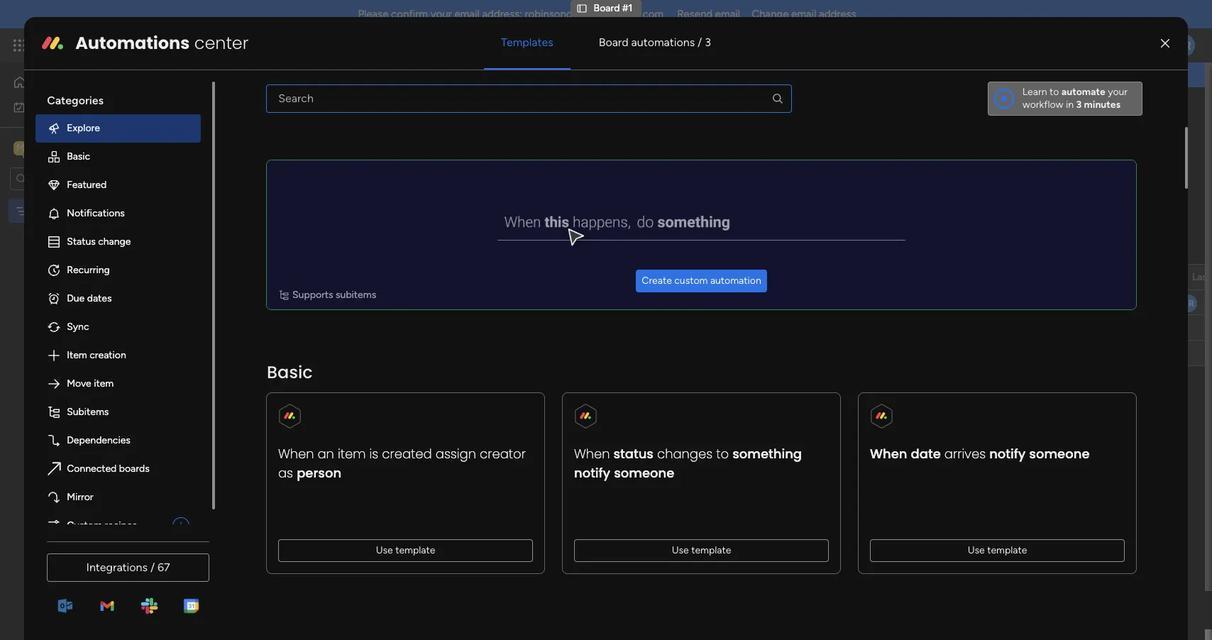Task type: describe. For each thing, give the bounding box(es) containing it.
with
[[764, 68, 786, 82]]

activity button
[[1012, 103, 1079, 126]]

recurring option
[[36, 256, 201, 284]]

shareable
[[797, 68, 845, 82]]

due date
[[607, 271, 647, 283]]

notify inside when status changes   to something notify someone use template
[[574, 464, 611, 482]]

main table button
[[215, 153, 295, 175]]

templates button
[[484, 25, 570, 60]]

an
[[318, 445, 334, 463]]

workspace image
[[13, 140, 28, 156]]

see plans button
[[229, 35, 297, 56]]

on
[[705, 68, 718, 82]]

medium
[[708, 297, 744, 309]]

mirror option
[[36, 483, 201, 512]]

create
[[642, 275, 672, 287]]

connected
[[67, 463, 117, 475]]

something
[[733, 445, 802, 463]]

item
[[67, 349, 87, 361]]

0 vertical spatial your
[[431, 8, 452, 21]]

create custom automation
[[642, 275, 761, 287]]

workflow
[[1023, 99, 1063, 111]]

my
[[31, 100, 45, 112]]

home
[[33, 76, 60, 88]]

main for main workspace
[[33, 141, 58, 154]]

when date arrives notify someone
[[870, 445, 1090, 463]]

invite / 1 button
[[1085, 103, 1155, 126]]

automation
[[710, 275, 761, 287]]

new
[[263, 397, 282, 409]]

categories list box
[[36, 82, 215, 540]]

link
[[848, 68, 864, 82]]

when status changes   to something notify someone use template
[[574, 445, 802, 556]]

when for when date arrives notify someone
[[870, 445, 907, 463]]

move
[[67, 377, 91, 390]]

integrations / 67
[[86, 561, 170, 574]]

your workflow in
[[1023, 86, 1128, 111]]

creator
[[480, 445, 526, 463]]

custom
[[67, 519, 102, 531]]

board inside board automations / 3 button
[[599, 35, 629, 49]]

created
[[382, 445, 432, 463]]

To-do field
[[241, 241, 288, 259]]

3 minutes
[[1076, 99, 1121, 111]]

basic inside option
[[67, 150, 90, 162]]

status change
[[67, 236, 131, 248]]

3 left 'subitems'
[[303, 297, 308, 309]]

/ for invite / 1
[[1139, 108, 1142, 120]]

center
[[194, 31, 249, 55]]

subitems option
[[36, 398, 201, 426]]

activity
[[1018, 108, 1052, 120]]

connected boards option
[[36, 455, 201, 483]]

workspace
[[60, 141, 116, 154]]

someone inside when status changes   to something notify someone use template
[[614, 464, 675, 482]]

when for when an item is created   assign creator as
[[278, 445, 314, 463]]

change email address
[[752, 8, 856, 21]]

2 horizontal spatial board #1
[[594, 2, 633, 14]]

template for date
[[987, 544, 1027, 556]]

board automations / 3 button
[[582, 25, 728, 60]]

when an item is created   assign creator as
[[278, 445, 526, 482]]

2 horizontal spatial #1
[[622, 2, 633, 14]]

timeline
[[1105, 271, 1142, 283]]

/ for automate / 3
[[1125, 158, 1129, 170]]

my work button
[[9, 95, 153, 118]]

/ for integrations / 67
[[150, 561, 155, 574]]

learn to automate
[[1023, 86, 1106, 98]]

item inside option
[[94, 377, 114, 390]]

0 vertical spatial someone
[[1029, 445, 1090, 463]]

Timeline field
[[1102, 269, 1146, 285]]

Board #1 field
[[212, 98, 318, 130]]

due dates
[[67, 292, 112, 304]]

supports
[[293, 289, 333, 301]]

status
[[614, 445, 654, 463]]

1
[[1145, 108, 1149, 120]]

address:
[[482, 8, 522, 21]]

address
[[819, 8, 856, 21]]

to-do
[[244, 241, 284, 258]]

do
[[267, 241, 284, 258]]

see plans
[[248, 39, 291, 51]]

person
[[297, 464, 342, 482]]

featured
[[67, 179, 107, 191]]

email for change email address
[[791, 8, 816, 21]]

minutes
[[1084, 99, 1121, 111]]

new
[[221, 195, 241, 207]]

0 vertical spatial to
[[652, 68, 663, 82]]

new project
[[221, 195, 276, 207]]

new project button
[[215, 190, 282, 213]]

work for my
[[47, 100, 69, 112]]

boards
[[119, 463, 150, 475]]

67
[[158, 561, 170, 574]]

/ down resend
[[698, 35, 702, 49]]

recurring
[[67, 264, 110, 276]]

use inside when status changes   to something notify someone use template
[[672, 544, 689, 556]]

Last field
[[1189, 269, 1212, 285]]

#1 inside 'list box'
[[62, 205, 72, 217]]

monday work management
[[63, 37, 221, 53]]

search image
[[771, 92, 784, 105]]

due for due dates
[[67, 292, 85, 304]]

this
[[552, 68, 572, 82]]

dependencies option
[[36, 426, 201, 455]]

Search for a column type search field
[[266, 84, 792, 113]]

changes
[[657, 445, 713, 463]]

explore
[[67, 122, 100, 134]]

other
[[814, 298, 838, 309]]

show board description image
[[325, 107, 342, 121]]

1 horizontal spatial #1
[[288, 98, 315, 130]]

Search in workspace field
[[30, 170, 119, 187]]

change
[[98, 236, 131, 248]]

board automations / 3
[[599, 35, 711, 49]]

supports subitems
[[293, 289, 376, 301]]

table inside main table 'button'
[[261, 158, 284, 170]]

learn
[[1023, 86, 1047, 98]]

use template button for person
[[278, 539, 533, 562]]

use for person
[[376, 544, 393, 556]]

dapulse integrations image
[[980, 159, 991, 169]]



Task type: locate. For each thing, give the bounding box(es) containing it.
due inside option
[[67, 292, 85, 304]]

project inside button
[[244, 195, 276, 207]]

arrives
[[945, 445, 986, 463]]

board #1 down search in workspace field
[[33, 205, 72, 217]]

1 horizontal spatial someone
[[1029, 445, 1090, 463]]

3 down 'resend email' link
[[705, 35, 711, 49]]

1 horizontal spatial table
[[305, 158, 329, 170]]

2 horizontal spatial when
[[870, 445, 907, 463]]

1 horizontal spatial template
[[691, 544, 731, 556]]

2 use from the left
[[672, 544, 689, 556]]

assign
[[436, 445, 476, 463]]

0 horizontal spatial use template button
[[278, 539, 533, 562]]

2 horizontal spatial to
[[1050, 86, 1059, 98]]

your inside your workflow in
[[1108, 86, 1128, 98]]

main inside workspace selection element
[[33, 141, 58, 154]]

1 vertical spatial main
[[237, 158, 258, 170]]

management
[[143, 37, 221, 53]]

1 vertical spatial to
[[1050, 86, 1059, 98]]

/ left '1'
[[1139, 108, 1142, 120]]

project down the do
[[268, 297, 300, 309]]

/
[[698, 35, 702, 49], [1139, 108, 1142, 120], [1125, 158, 1129, 170], [150, 561, 155, 574]]

board up board automations / 3
[[594, 2, 620, 14]]

2 horizontal spatial use template button
[[870, 539, 1125, 562]]

basic
[[67, 150, 90, 162], [267, 360, 313, 384]]

1 vertical spatial item
[[338, 445, 366, 463]]

2 horizontal spatial use
[[968, 544, 985, 556]]

email left address:
[[454, 8, 480, 21]]

move item
[[67, 377, 114, 390]]

1 vertical spatial basic
[[267, 360, 313, 384]]

0 horizontal spatial #1
[[62, 205, 72, 217]]

0 horizontal spatial when
[[278, 445, 314, 463]]

dependencies
[[67, 434, 130, 446]]

to up workflow
[[1050, 86, 1059, 98]]

1 horizontal spatial your
[[1108, 86, 1128, 98]]

board #1
[[594, 2, 633, 14], [216, 98, 315, 130], [33, 205, 72, 217]]

your right 'confirm'
[[431, 8, 452, 21]]

integrate
[[997, 158, 1038, 170]]

board up main table 'button'
[[216, 98, 282, 130]]

last 
[[1192, 271, 1212, 283]]

due for due date
[[607, 271, 625, 283]]

1 vertical spatial project
[[268, 297, 300, 309]]

your up minutes
[[1108, 86, 1128, 98]]

automate / 3
[[1078, 158, 1137, 170]]

calendar button
[[339, 153, 400, 175]]

1 email from the left
[[454, 8, 480, 21]]

2 use template button from the left
[[574, 539, 829, 562]]

notifications
[[67, 207, 125, 219]]

0 horizontal spatial use
[[376, 544, 393, 556]]

use template button
[[278, 539, 533, 562], [574, 539, 829, 562], [870, 539, 1125, 562]]

1 horizontal spatial is
[[607, 68, 615, 82]]

0 horizontal spatial main
[[33, 141, 58, 154]]

1 vertical spatial #1
[[288, 98, 315, 130]]

add
[[243, 397, 261, 409]]

1 vertical spatial due
[[67, 292, 85, 304]]

basic up group
[[267, 360, 313, 384]]

1 table from the left
[[261, 158, 284, 170]]

connected boards
[[67, 463, 150, 475]]

when inside the when an item is created   assign creator as
[[278, 445, 314, 463]]

date for when
[[911, 445, 941, 463]]

categories heading
[[36, 82, 201, 114]]

basic option
[[36, 143, 201, 171]]

0 horizontal spatial notify
[[574, 464, 611, 482]]

due inside field
[[607, 271, 625, 283]]

3 right the automate
[[1132, 158, 1137, 170]]

notifications option
[[36, 199, 201, 228]]

main
[[33, 141, 58, 154], [237, 158, 258, 170]]

0 horizontal spatial basic
[[67, 150, 90, 162]]

2 vertical spatial board #1
[[33, 205, 72, 217]]

1 vertical spatial is
[[369, 445, 379, 463]]

0 vertical spatial project
[[244, 195, 276, 207]]

custom recipes
[[67, 519, 137, 531]]

sync
[[67, 321, 89, 333]]

create custom automation button
[[636, 270, 767, 292]]

email
[[454, 8, 480, 21], [715, 8, 740, 21], [791, 8, 816, 21]]

1 use template from the left
[[376, 544, 435, 556]]

board #1 up main table
[[216, 98, 315, 130]]

0 vertical spatial due
[[607, 271, 625, 283]]

2 table from the left
[[305, 158, 329, 170]]

mirror
[[67, 491, 93, 503]]

1 horizontal spatial use template button
[[574, 539, 829, 562]]

to-
[[244, 241, 267, 258]]

email right resend
[[715, 8, 740, 21]]

plans
[[268, 39, 291, 51]]

web
[[740, 68, 761, 82]]

1 horizontal spatial item
[[338, 445, 366, 463]]

board
[[594, 2, 620, 14], [599, 35, 629, 49], [216, 98, 282, 130], [33, 205, 59, 217]]

item right an
[[338, 445, 366, 463]]

your
[[431, 8, 452, 21], [1108, 86, 1128, 98]]

subitems
[[67, 406, 109, 418]]

1 vertical spatial notify
[[574, 464, 611, 482]]

workspace selection element
[[13, 139, 119, 158]]

0 vertical spatial notify
[[990, 445, 1026, 463]]

visible
[[618, 68, 649, 82]]

notify
[[990, 445, 1026, 463], [574, 464, 611, 482]]

0 horizontal spatial email
[[454, 8, 480, 21]]

#1 left "show board description" icon at the left top
[[288, 98, 315, 130]]

0 horizontal spatial your
[[431, 8, 452, 21]]

1 horizontal spatial to
[[716, 445, 729, 463]]

None search field
[[266, 84, 792, 113]]

status
[[67, 236, 96, 248]]

anyone
[[665, 68, 702, 82]]

item creation
[[67, 349, 126, 361]]

0 horizontal spatial item
[[94, 377, 114, 390]]

due
[[607, 271, 625, 283], [67, 292, 85, 304]]

board down robinsongreg175@gmail.com on the top
[[599, 35, 629, 49]]

0 vertical spatial #1
[[622, 2, 633, 14]]

project 3
[[268, 297, 308, 309]]

the
[[721, 68, 737, 82]]

0 horizontal spatial date
[[627, 271, 647, 283]]

template for person
[[396, 544, 435, 556]]

email for resend email
[[715, 8, 740, 21]]

table left table button
[[261, 158, 284, 170]]

1 when from the left
[[278, 445, 314, 463]]

confirm
[[391, 8, 428, 21]]

basic up search in workspace field
[[67, 150, 90, 162]]

1 horizontal spatial due
[[607, 271, 625, 283]]

is
[[607, 68, 615, 82], [369, 445, 379, 463]]

0 vertical spatial main
[[33, 141, 58, 154]]

table
[[261, 158, 284, 170], [305, 158, 329, 170]]

item inside the when an item is created   assign creator as
[[338, 445, 366, 463]]

1 horizontal spatial basic
[[267, 360, 313, 384]]

custom
[[675, 275, 708, 287]]

board #1 list box
[[0, 196, 181, 414]]

1 vertical spatial someone
[[614, 464, 675, 482]]

1 vertical spatial your
[[1108, 86, 1128, 98]]

nov
[[612, 298, 629, 308]]

integrations / 67 button
[[47, 554, 209, 582]]

use template button for date
[[870, 539, 1125, 562]]

date left arrives
[[911, 445, 941, 463]]

custom recipes option
[[36, 512, 167, 540]]

item right move
[[94, 377, 114, 390]]

23
[[632, 298, 642, 308]]

use template
[[376, 544, 435, 556], [968, 544, 1027, 556]]

to right visible
[[652, 68, 663, 82]]

2 horizontal spatial email
[[791, 8, 816, 21]]

1 use from the left
[[376, 544, 393, 556]]

move item option
[[36, 370, 201, 398]]

/ left 67
[[150, 561, 155, 574]]

creation
[[90, 349, 126, 361]]

use template for person
[[376, 544, 435, 556]]

featured option
[[36, 171, 201, 199]]

status change option
[[36, 228, 201, 256]]

2 when from the left
[[574, 445, 610, 463]]

table inside table button
[[305, 158, 329, 170]]

automations center
[[75, 31, 249, 55]]

change
[[752, 8, 789, 21]]

work right "monday"
[[115, 37, 140, 53]]

1 vertical spatial board #1
[[216, 98, 315, 130]]

item creation option
[[36, 341, 201, 370]]

1 horizontal spatial board #1
[[216, 98, 315, 130]]

resend
[[677, 8, 713, 21]]

dates
[[87, 292, 112, 304]]

use template for date
[[968, 544, 1027, 556]]

use template button for status
[[574, 539, 829, 562]]

1 horizontal spatial use
[[672, 544, 689, 556]]

to right changes
[[716, 445, 729, 463]]

work for monday
[[115, 37, 140, 53]]

3 template from the left
[[987, 544, 1027, 556]]

table button
[[295, 153, 339, 175]]

home button
[[9, 71, 153, 94]]

group
[[285, 397, 311, 409]]

2 template from the left
[[691, 544, 731, 556]]

option
[[0, 198, 181, 201]]

2 use template from the left
[[968, 544, 1027, 556]]

1 horizontal spatial work
[[115, 37, 140, 53]]

Priority field
[[707, 269, 746, 285]]

3 inside button
[[705, 35, 711, 49]]

main table
[[237, 158, 284, 170]]

3 email from the left
[[791, 8, 816, 21]]

2 vertical spatial #1
[[62, 205, 72, 217]]

to inside when status changes   to something notify someone use template
[[716, 445, 729, 463]]

0 horizontal spatial board #1
[[33, 205, 72, 217]]

1 use template button from the left
[[278, 539, 533, 562]]

when inside when status changes   to something notify someone use template
[[574, 445, 610, 463]]

use for date
[[968, 544, 985, 556]]

templates
[[501, 35, 553, 49]]

last
[[1192, 271, 1211, 283]]

column information image
[[657, 271, 669, 283]]

sync option
[[36, 313, 201, 341]]

due dates option
[[36, 284, 201, 313]]

due up nov at the top of the page
[[607, 271, 625, 283]]

template inside when status changes   to something notify someone use template
[[691, 544, 731, 556]]

0 vertical spatial item
[[94, 377, 114, 390]]

1 horizontal spatial notify
[[990, 445, 1026, 463]]

resend email
[[677, 8, 740, 21]]

0 horizontal spatial due
[[67, 292, 85, 304]]

automate
[[1078, 158, 1122, 170]]

board down search in workspace field
[[33, 205, 59, 217]]

project right new at the left top
[[244, 195, 276, 207]]

1 horizontal spatial date
[[911, 445, 941, 463]]

automations  center image
[[41, 32, 64, 55]]

0 horizontal spatial table
[[261, 158, 284, 170]]

0 vertical spatial is
[[607, 68, 615, 82]]

3 use from the left
[[968, 544, 985, 556]]

monday
[[63, 37, 112, 53]]

3 right in
[[1076, 99, 1082, 111]]

change email address link
[[752, 8, 856, 21]]

1 vertical spatial date
[[911, 445, 941, 463]]

2 email from the left
[[715, 8, 740, 21]]

due left the dates
[[67, 292, 85, 304]]

automations
[[631, 35, 695, 49]]

1 horizontal spatial when
[[574, 445, 610, 463]]

work right my
[[47, 100, 69, 112]]

0 horizontal spatial is
[[369, 445, 379, 463]]

remove from favorites image
[[349, 107, 363, 121]]

greg robinson image
[[1172, 34, 1195, 57]]

main right the "workspace" icon
[[33, 141, 58, 154]]

add new group
[[243, 397, 311, 409]]

1 horizontal spatial use template
[[968, 544, 1027, 556]]

0 vertical spatial basic
[[67, 150, 90, 162]]

1 horizontal spatial email
[[715, 8, 740, 21]]

use
[[376, 544, 393, 556], [672, 544, 689, 556], [968, 544, 985, 556]]

0 horizontal spatial template
[[396, 544, 435, 556]]

date for due
[[627, 271, 647, 283]]

is right board
[[607, 68, 615, 82]]

Due date field
[[603, 269, 651, 285]]

main inside 'button'
[[237, 158, 258, 170]]

0 horizontal spatial to
[[652, 68, 663, 82]]

0 horizontal spatial work
[[47, 100, 69, 112]]

is inside the when an item is created   assign creator as
[[369, 445, 379, 463]]

0 horizontal spatial use template
[[376, 544, 435, 556]]

1 vertical spatial work
[[47, 100, 69, 112]]

recipes
[[105, 519, 137, 531]]

priority
[[711, 271, 742, 283]]

invite
[[1111, 108, 1136, 120]]

board #1 up board automations / 3
[[594, 2, 633, 14]]

#1 up board automations / 3
[[622, 2, 633, 14]]

date left column information icon
[[627, 271, 647, 283]]

$500
[[914, 298, 936, 308]]

add new group button
[[216, 392, 317, 414]]

select product image
[[13, 38, 27, 53]]

table down "show board description" icon at the left top
[[305, 158, 329, 170]]

email right change
[[791, 8, 816, 21]]

3 when from the left
[[870, 445, 907, 463]]

board inside board #1 'list box'
[[33, 205, 59, 217]]

board #1 inside 'list box'
[[33, 205, 72, 217]]

3 use template button from the left
[[870, 539, 1125, 562]]

0 vertical spatial board #1
[[594, 2, 633, 14]]

explore option
[[36, 114, 201, 143]]

is left created
[[369, 445, 379, 463]]

main up new project
[[237, 158, 258, 170]]

main for main table
[[237, 158, 258, 170]]

1 horizontal spatial main
[[237, 158, 258, 170]]

autopilot image
[[1060, 154, 1072, 172]]

0 horizontal spatial someone
[[614, 464, 675, 482]]

resend email link
[[677, 8, 740, 21]]

invite / 1
[[1111, 108, 1149, 120]]

0 vertical spatial work
[[115, 37, 140, 53]]

m
[[16, 142, 25, 154]]

2 vertical spatial to
[[716, 445, 729, 463]]

work inside button
[[47, 100, 69, 112]]

0 vertical spatial date
[[627, 271, 647, 283]]

in
[[1066, 99, 1074, 111]]

date inside field
[[627, 271, 647, 283]]

when for when status changes   to something notify someone use template
[[574, 445, 610, 463]]

calendar
[[350, 158, 390, 170]]

#1 down featured
[[62, 205, 72, 217]]

add view image
[[409, 159, 415, 169]]

/ right the automate
[[1125, 158, 1129, 170]]

2 horizontal spatial template
[[987, 544, 1027, 556]]

1 template from the left
[[396, 544, 435, 556]]



Task type: vqa. For each thing, say whether or not it's contained in the screenshot.
monday.com,
no



